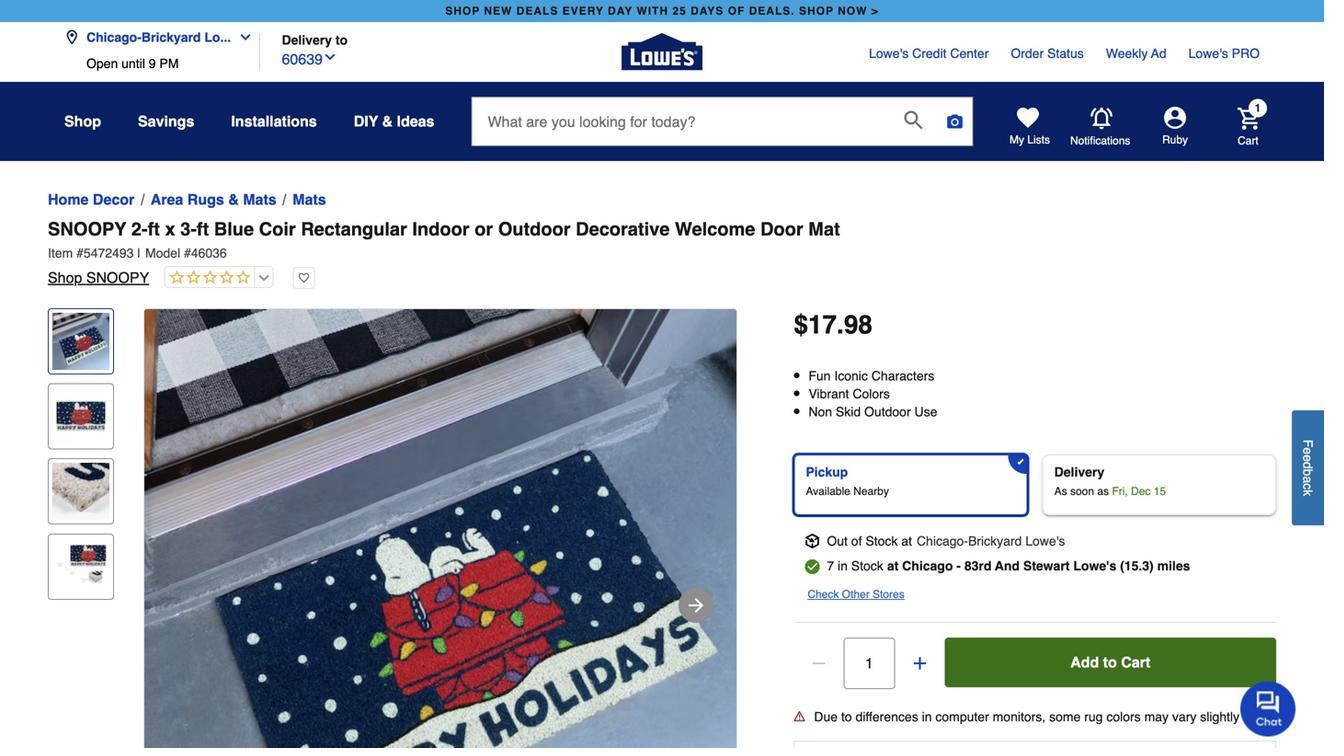 Task type: locate. For each thing, give the bounding box(es) containing it.
cart down lowe's home improvement cart 'image' on the right of page
[[1238, 134, 1259, 147]]

46036
[[191, 246, 227, 260]]

differences
[[856, 709, 919, 724]]

e up b
[[1301, 454, 1316, 462]]

outdoor inside snoopy 2-ft x 3-ft blue coir rectangular indoor or outdoor decorative welcome door mat item # 5472493 | model # 46036
[[498, 219, 571, 240]]

outdoor right or
[[498, 219, 571, 240]]

1 horizontal spatial brickyard
[[969, 533, 1023, 548]]

my
[[1010, 133, 1025, 146]]

at for at
[[888, 558, 899, 573]]

brickyard
[[142, 30, 201, 45], [969, 533, 1023, 548]]

shop
[[446, 5, 480, 17], [800, 5, 834, 17]]

chicago- inside button
[[86, 30, 142, 45]]

0 vertical spatial &
[[382, 113, 393, 130]]

0 horizontal spatial at
[[888, 558, 899, 573]]

0 horizontal spatial delivery
[[282, 33, 332, 47]]

cart
[[1238, 134, 1259, 147], [1122, 654, 1151, 671]]

1 e from the top
[[1301, 447, 1316, 454]]

in left computer
[[922, 709, 933, 724]]

brickyard up pm
[[142, 30, 201, 45]]

shop new deals every day with 25 days of deals. shop now > link
[[442, 0, 883, 22]]

0 horizontal spatial brickyard
[[142, 30, 201, 45]]

0 horizontal spatial cart
[[1122, 654, 1151, 671]]

1 vertical spatial at
[[888, 558, 899, 573]]

available
[[806, 485, 851, 498]]

1 mats from the left
[[243, 191, 277, 208]]

snoopy  #46036 image
[[144, 309, 737, 748]]

snoopy down home decor link
[[48, 219, 126, 240]]

1 horizontal spatial mats
[[293, 191, 326, 208]]

& right rugs
[[228, 191, 239, 208]]

1 vertical spatial in
[[922, 709, 933, 724]]

diy & ideas
[[354, 113, 435, 130]]

1 vertical spatial delivery
[[1055, 464, 1105, 479]]

iconic
[[835, 369, 869, 383]]

my lists link
[[1010, 107, 1051, 147]]

door
[[761, 219, 804, 240]]

warning image
[[794, 711, 805, 722]]

1 vertical spatial &
[[228, 191, 239, 208]]

1 horizontal spatial outdoor
[[865, 405, 911, 419]]

1 horizontal spatial to
[[842, 709, 853, 724]]

slightly
[[1201, 709, 1240, 724]]

weekly ad link
[[1107, 44, 1167, 63]]

mats link
[[293, 189, 326, 211]]

0 vertical spatial delivery
[[282, 33, 332, 47]]

e
[[1301, 447, 1316, 454], [1301, 454, 1316, 462]]

0 vertical spatial stock
[[866, 533, 898, 548]]

shop down open
[[64, 113, 101, 130]]

0 horizontal spatial #
[[76, 246, 84, 260]]

pickup
[[806, 464, 849, 479]]

0 horizontal spatial outdoor
[[498, 219, 571, 240]]

0 horizontal spatial to
[[336, 33, 348, 47]]

ft up 46036
[[197, 219, 209, 240]]

outdoor
[[498, 219, 571, 240], [865, 405, 911, 419]]

lowe's credit center link
[[870, 44, 989, 63]]

of
[[728, 5, 746, 17]]

f e e d b a c k button
[[1293, 410, 1325, 525]]

some
[[1050, 709, 1081, 724]]

15
[[1154, 485, 1167, 498]]

non
[[809, 405, 833, 419]]

weekly ad
[[1107, 46, 1167, 61]]

None search field
[[472, 97, 974, 161]]

chicago- up chicago
[[917, 533, 969, 548]]

diy & ideas button
[[354, 105, 435, 138]]

pickup image
[[805, 533, 820, 548]]

of
[[852, 533, 863, 548]]

lowe's home improvement cart image
[[1238, 107, 1261, 130]]

0 horizontal spatial mats
[[243, 191, 277, 208]]

k
[[1301, 490, 1316, 496]]

lowe's inside lowe's credit center link
[[870, 46, 909, 61]]

0 horizontal spatial &
[[228, 191, 239, 208]]

2 e from the top
[[1301, 454, 1316, 462]]

outdoor down the colors
[[865, 405, 911, 419]]

1 vertical spatial snoopy
[[86, 269, 149, 286]]

colors
[[853, 387, 890, 401]]

0 horizontal spatial chicago-
[[86, 30, 142, 45]]

1 vertical spatial shop
[[48, 269, 82, 286]]

snoopy
[[48, 219, 126, 240], [86, 269, 149, 286]]

shop left 'new'
[[446, 5, 480, 17]]

1 ft from the left
[[148, 219, 160, 240]]

mat
[[809, 219, 841, 240]]

ideas
[[397, 113, 435, 130]]

$ 17 . 98
[[794, 310, 873, 340]]

& right diy
[[382, 113, 393, 130]]

98
[[845, 310, 873, 340]]

0 vertical spatial shop
[[64, 113, 101, 130]]

dec
[[1132, 485, 1151, 498]]

in right 7 at the bottom right of page
[[838, 558, 848, 573]]

chicago- up open
[[86, 30, 142, 45]]

snoopy inside snoopy 2-ft x 3-ft blue coir rectangular indoor or outdoor decorative welcome door mat item # 5472493 | model # 46036
[[48, 219, 126, 240]]

ft
[[148, 219, 160, 240], [197, 219, 209, 240]]

chevron down image
[[323, 50, 338, 64]]

stock down of
[[852, 558, 884, 573]]

option group
[[787, 447, 1284, 522]]

indoor
[[413, 219, 470, 240]]

delivery up 'soon'
[[1055, 464, 1105, 479]]

to up chevron down icon
[[336, 33, 348, 47]]

delivery to
[[282, 33, 348, 47]]

lowe's home improvement logo image
[[622, 12, 703, 92]]

2 vertical spatial to
[[842, 709, 853, 724]]

delivery inside delivery as soon as fri, dec 15
[[1055, 464, 1105, 479]]

center
[[951, 46, 989, 61]]

delivery up '60639'
[[282, 33, 332, 47]]

welcome
[[675, 219, 756, 240]]

to right due
[[842, 709, 853, 724]]

0 vertical spatial outdoor
[[498, 219, 571, 240]]

shop down item
[[48, 269, 82, 286]]

1 vertical spatial stock
[[852, 558, 884, 573]]

area rugs & mats
[[151, 191, 277, 208]]

1
[[1256, 102, 1262, 114]]

0 vertical spatial brickyard
[[142, 30, 201, 45]]

arrow right image
[[685, 594, 708, 616]]

location image
[[64, 30, 79, 45]]

cart right add
[[1122, 654, 1151, 671]]

0 vertical spatial cart
[[1238, 134, 1259, 147]]

0 vertical spatial chicago-
[[86, 30, 142, 45]]

due to differences in computer monitors, some rug colors may vary slightly
[[815, 709, 1240, 724]]

1 horizontal spatial delivery
[[1055, 464, 1105, 479]]

brickyard up 'and'
[[969, 533, 1023, 548]]

1 vertical spatial brickyard
[[969, 533, 1023, 548]]

ft left x
[[148, 219, 160, 240]]

characters
[[872, 369, 935, 383]]

1 shop from the left
[[446, 5, 480, 17]]

ruby
[[1163, 133, 1189, 146]]

at up the stores
[[888, 558, 899, 573]]

0 horizontal spatial shop
[[446, 5, 480, 17]]

lists
[[1028, 133, 1051, 146]]

stock for of
[[866, 533, 898, 548]]

e up d
[[1301, 447, 1316, 454]]

check other stores button
[[808, 585, 905, 603]]

0 vertical spatial to
[[336, 33, 348, 47]]

decorative
[[576, 219, 670, 240]]

snoopy down 5472493
[[86, 269, 149, 286]]

&
[[382, 113, 393, 130], [228, 191, 239, 208]]

1 horizontal spatial in
[[922, 709, 933, 724]]

Stepper number input field with increment and decrement buttons number field
[[844, 637, 896, 689]]

lowe's
[[870, 46, 909, 61], [1189, 46, 1229, 61], [1026, 533, 1066, 548], [1074, 558, 1117, 573]]

miles
[[1158, 558, 1191, 573]]

monitors,
[[993, 709, 1046, 724]]

x
[[165, 219, 175, 240]]

1 vertical spatial cart
[[1122, 654, 1151, 671]]

1 horizontal spatial shop
[[800, 5, 834, 17]]

# right item
[[76, 246, 84, 260]]

model
[[145, 246, 180, 260]]

credit
[[913, 46, 947, 61]]

at up chicago
[[902, 533, 913, 548]]

brickyard inside button
[[142, 30, 201, 45]]

lowe's left "("
[[1074, 558, 1117, 573]]

0 vertical spatial snoopy
[[48, 219, 126, 240]]

# down 3-
[[184, 246, 191, 260]]

at for chicago-brickyard lowe's
[[902, 533, 913, 548]]

blue
[[214, 219, 254, 240]]

to inside button
[[1104, 654, 1118, 671]]

pm
[[160, 56, 179, 71]]

>
[[872, 5, 879, 17]]

1 horizontal spatial at
[[902, 533, 913, 548]]

due
[[815, 709, 838, 724]]

1 horizontal spatial &
[[382, 113, 393, 130]]

delivery for as
[[1055, 464, 1105, 479]]

diy
[[354, 113, 378, 130]]

#
[[76, 246, 84, 260], [184, 246, 191, 260]]

heart outline image
[[293, 267, 315, 289]]

home decor link
[[48, 189, 135, 211]]

5472493
[[84, 246, 134, 260]]

lowe's left credit
[[870, 46, 909, 61]]

every
[[563, 5, 604, 17]]

snoopy 2-ft x 3-ft blue coir rectangular indoor or outdoor decorative welcome door mat item # 5472493 | model # 46036
[[48, 219, 841, 260]]

2 horizontal spatial to
[[1104, 654, 1118, 671]]

1 vertical spatial outdoor
[[865, 405, 911, 419]]

1 vertical spatial chicago-
[[917, 533, 969, 548]]

snoopy  #46036 - thumbnail4 image
[[52, 538, 109, 595]]

& inside 'area rugs & mats' link
[[228, 191, 239, 208]]

stock right of
[[866, 533, 898, 548]]

out of stock at chicago-brickyard lowe's
[[827, 533, 1066, 548]]

to for add
[[1104, 654, 1118, 671]]

0 vertical spatial at
[[902, 533, 913, 548]]

as
[[1098, 485, 1110, 498]]

rectangular
[[301, 219, 407, 240]]

to right add
[[1104, 654, 1118, 671]]

check
[[808, 588, 839, 601]]

lowe's inside lowe's pro link
[[1189, 46, 1229, 61]]

1 vertical spatial to
[[1104, 654, 1118, 671]]

lowe's left pro at right
[[1189, 46, 1229, 61]]

1 horizontal spatial #
[[184, 246, 191, 260]]

& inside diy & ideas button
[[382, 113, 393, 130]]

shop for shop
[[64, 113, 101, 130]]

shop left now
[[800, 5, 834, 17]]

0 horizontal spatial in
[[838, 558, 848, 573]]

1 horizontal spatial chicago-
[[917, 533, 969, 548]]

1 horizontal spatial ft
[[197, 219, 209, 240]]

0 horizontal spatial ft
[[148, 219, 160, 240]]



Task type: vqa. For each thing, say whether or not it's contained in the screenshot.
CHICAGO at the bottom right of the page
yes



Task type: describe. For each thing, give the bounding box(es) containing it.
item number 5 4 7 2 4 9 3 and model number 4 6 0 3 6 element
[[48, 244, 1277, 262]]

shop button
[[64, 105, 101, 138]]

new
[[484, 5, 513, 17]]

open
[[86, 56, 118, 71]]

shop snoopy
[[48, 269, 149, 286]]

0 vertical spatial in
[[838, 558, 848, 573]]

snoopy  #46036 - thumbnail2 image
[[52, 388, 109, 445]]

open until 9 pm
[[86, 56, 179, 71]]

camera image
[[946, 112, 965, 131]]

|
[[137, 246, 141, 260]]

f
[[1301, 439, 1316, 447]]

cart inside button
[[1122, 654, 1151, 671]]

60639
[[282, 51, 323, 68]]

snoopy  #46036 - thumbnail3 image
[[52, 463, 109, 520]]

snoopy  #46036 - thumbnail image
[[52, 313, 109, 370]]

stewart
[[1024, 558, 1071, 573]]

item
[[48, 246, 73, 260]]

lowe's home improvement lists image
[[1018, 107, 1040, 129]]

-
[[957, 558, 961, 573]]

nearby
[[854, 485, 890, 498]]

1 horizontal spatial cart
[[1238, 134, 1259, 147]]

ad
[[1152, 46, 1167, 61]]

)
[[1150, 558, 1154, 573]]

stock for in
[[852, 558, 884, 573]]

plus image
[[911, 654, 930, 672]]

lowe's credit center
[[870, 46, 989, 61]]

(
[[1121, 558, 1125, 573]]

7
[[827, 558, 835, 573]]

deals.
[[750, 5, 796, 17]]

a
[[1301, 476, 1316, 483]]

installations
[[231, 113, 317, 130]]

to for due
[[842, 709, 853, 724]]

2 mats from the left
[[293, 191, 326, 208]]

2 # from the left
[[184, 246, 191, 260]]

2 ft from the left
[[197, 219, 209, 240]]

check circle filled image
[[805, 559, 820, 574]]

pickup available nearby
[[806, 464, 890, 498]]

chat invite button image
[[1241, 680, 1297, 737]]

vary
[[1173, 709, 1197, 724]]

deals
[[517, 5, 559, 17]]

weekly
[[1107, 46, 1149, 61]]

minus image
[[810, 654, 828, 672]]

2 shop from the left
[[800, 5, 834, 17]]

15.3
[[1125, 558, 1150, 573]]

Search Query text field
[[472, 98, 890, 145]]

colors
[[1107, 709, 1142, 724]]

notifications
[[1071, 134, 1131, 147]]

order status
[[1012, 46, 1085, 61]]

f e e d b a c k
[[1301, 439, 1316, 496]]

stores
[[873, 588, 905, 601]]

installations button
[[231, 105, 317, 138]]

chevron down image
[[231, 30, 253, 45]]

fun
[[809, 369, 831, 383]]

add to cart button
[[945, 637, 1277, 687]]

day
[[608, 5, 633, 17]]

d
[[1301, 462, 1316, 469]]

zero stars image
[[165, 270, 251, 287]]

home decor
[[48, 191, 135, 208]]

to for delivery
[[336, 33, 348, 47]]

lowe's home improvement notification center image
[[1091, 107, 1113, 130]]

chicago-brickyard lo... button
[[64, 19, 261, 56]]

or
[[475, 219, 493, 240]]

c
[[1301, 483, 1316, 490]]

order status link
[[1012, 44, 1085, 63]]

rugs
[[187, 191, 224, 208]]

delivery for to
[[282, 33, 332, 47]]

skid
[[836, 405, 861, 419]]

rug
[[1085, 709, 1104, 724]]

use
[[915, 405, 938, 419]]

check other stores
[[808, 588, 905, 601]]

soon
[[1071, 485, 1095, 498]]

area
[[151, 191, 183, 208]]

fri,
[[1113, 485, 1129, 498]]

1 # from the left
[[76, 246, 84, 260]]

9
[[149, 56, 156, 71]]

fun iconic characters vibrant colors non skid outdoor use
[[809, 369, 938, 419]]

status
[[1048, 46, 1085, 61]]

days
[[691, 5, 724, 17]]

shop new deals every day with 25 days of deals. shop now >
[[446, 5, 879, 17]]

option group containing pickup
[[787, 447, 1284, 522]]

order
[[1012, 46, 1044, 61]]

outdoor inside the fun iconic characters vibrant colors non skid outdoor use
[[865, 405, 911, 419]]

add to cart
[[1071, 654, 1151, 671]]

with
[[637, 5, 669, 17]]

search image
[[905, 111, 923, 129]]

lowe's up stewart
[[1026, 533, 1066, 548]]

computer
[[936, 709, 990, 724]]

shop for shop snoopy
[[48, 269, 82, 286]]

delivery as soon as fri, dec 15
[[1055, 464, 1167, 498]]

decor
[[93, 191, 135, 208]]

7 in stock at chicago - 83rd and stewart lowe's ( 15.3 ) miles
[[827, 558, 1191, 573]]

add
[[1071, 654, 1100, 671]]

17
[[809, 310, 837, 340]]

other
[[843, 588, 870, 601]]

now
[[838, 5, 868, 17]]

pro
[[1233, 46, 1261, 61]]

savings button
[[138, 105, 194, 138]]

area rugs & mats link
[[151, 189, 277, 211]]



